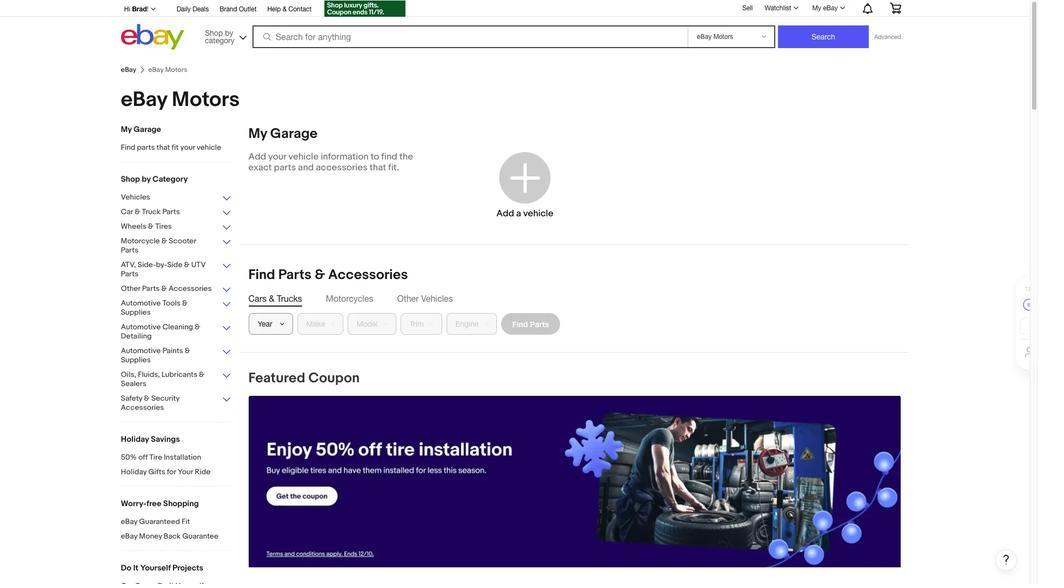 Task type: describe. For each thing, give the bounding box(es) containing it.
automotive cleaning & detailing button
[[121, 322, 232, 342]]

oils, fluids, lubricants & sealers button
[[121, 370, 232, 390]]

money
[[139, 532, 162, 541]]

cars
[[249, 294, 267, 304]]

0 horizontal spatial garage
[[134, 124, 161, 135]]

that inside add your vehicle information to find the exact parts and accessories that fit.
[[370, 162, 386, 173]]

my inside 'main content'
[[249, 126, 267, 142]]

vehicles car & truck parts wheels & tires motorcycle & scooter parts atv, side-by-side & utv parts other parts & accessories automotive tools & supplies automotive cleaning & detailing automotive paints & supplies oils, fluids, lubricants & sealers safety & security accessories
[[121, 193, 212, 412]]

shop by category button
[[200, 24, 249, 47]]

installation
[[164, 453, 201, 462]]

Search for anything text field
[[254, 27, 686, 47]]

lubricants
[[162, 370, 197, 379]]

add for add a vehicle
[[497, 208, 515, 219]]

to
[[371, 152, 380, 162]]

sell
[[743, 4, 753, 12]]

0 horizontal spatial that
[[157, 143, 170, 152]]

fluids,
[[138, 370, 160, 379]]

other inside tab list
[[397, 294, 419, 304]]

!
[[147, 5, 149, 13]]

guaranteed
[[139, 517, 180, 526]]

daily deals link
[[177, 4, 209, 16]]

motors
[[172, 87, 240, 113]]

main content containing my garage
[[240, 126, 1018, 584]]

1 holiday from the top
[[121, 434, 149, 445]]

automotive tools & supplies button
[[121, 299, 232, 318]]

0 horizontal spatial your
[[180, 143, 195, 152]]

it
[[133, 563, 138, 574]]

your
[[178, 468, 193, 477]]

deals
[[193, 5, 209, 13]]

featured coupon
[[249, 370, 360, 387]]

safety & security accessories button
[[121, 394, 232, 413]]

scooter
[[169, 236, 196, 246]]

utv
[[191, 260, 206, 269]]

enjoy 50% off tire installation image
[[249, 396, 901, 568]]

sell link
[[738, 4, 758, 12]]

the
[[400, 152, 413, 162]]

2 supplies from the top
[[121, 355, 151, 365]]

my ebay link
[[807, 2, 850, 15]]

parts inside button
[[530, 320, 549, 329]]

parts inside add your vehicle information to find the exact parts and accessories that fit.
[[274, 162, 296, 173]]

help & contact
[[268, 5, 312, 13]]

contact
[[289, 5, 312, 13]]

category
[[153, 174, 188, 185]]

cleaning
[[163, 322, 193, 332]]

other vehicles
[[397, 294, 453, 304]]

vehicle for add a vehicle
[[524, 208, 554, 219]]

holiday savings
[[121, 434, 180, 445]]

ebay for ebay guaranteed fit ebay money back guarantee
[[121, 517, 138, 526]]

find
[[382, 152, 398, 162]]

atv,
[[121, 260, 136, 269]]

sealers
[[121, 379, 146, 389]]

1 vertical spatial accessories
[[169, 284, 212, 293]]

help & contact link
[[268, 4, 312, 16]]

featured
[[249, 370, 306, 387]]

get the coupon image
[[325, 1, 406, 17]]

find parts button
[[501, 313, 561, 335]]

1 horizontal spatial my garage
[[249, 126, 318, 142]]

brad
[[132, 5, 147, 13]]

add a vehicle button
[[458, 136, 592, 234]]

for
[[167, 468, 176, 477]]

& inside account navigation
[[283, 5, 287, 13]]

worry-free shopping
[[121, 499, 199, 509]]

ebay guaranteed fit link
[[121, 517, 232, 528]]

do
[[121, 563, 132, 574]]

car
[[121, 207, 133, 216]]

accessories
[[316, 162, 368, 173]]

shop for shop by category
[[121, 174, 140, 185]]

2 horizontal spatial accessories
[[328, 267, 408, 284]]

detailing
[[121, 332, 152, 341]]

find parts that fit your vehicle
[[121, 143, 221, 152]]

tab list containing cars & trucks
[[249, 293, 901, 305]]

other parts & accessories button
[[121, 284, 232, 294]]

find for find parts
[[513, 320, 528, 329]]

watchlist link
[[759, 2, 804, 15]]

guarantee
[[182, 532, 219, 541]]

daily
[[177, 5, 191, 13]]

0 horizontal spatial accessories
[[121, 403, 164, 412]]

ebay motors
[[121, 87, 240, 113]]

other inside vehicles car & truck parts wheels & tires motorcycle & scooter parts atv, side-by-side & utv parts other parts & accessories automotive tools & supplies automotive cleaning & detailing automotive paints & supplies oils, fluids, lubricants & sealers safety & security accessories
[[121, 284, 140, 293]]

side
[[167, 260, 183, 269]]

advanced
[[875, 34, 902, 40]]

daily deals
[[177, 5, 209, 13]]

hi
[[124, 5, 130, 13]]

coupon
[[309, 370, 360, 387]]

garage inside 'main content'
[[270, 126, 318, 142]]

hi brad !
[[124, 5, 149, 13]]

your shopping cart image
[[890, 3, 902, 14]]

wheels & tires button
[[121, 222, 232, 232]]

holiday gifts for your ride link
[[121, 468, 232, 478]]

0 horizontal spatial my garage
[[121, 124, 161, 135]]

fit
[[172, 143, 179, 152]]

2 automotive from the top
[[121, 322, 161, 332]]

motorcycles
[[326, 294, 374, 304]]



Task type: vqa. For each thing, say whether or not it's contained in the screenshot.
Dolphin
no



Task type: locate. For each thing, give the bounding box(es) containing it.
automotive
[[121, 299, 161, 308], [121, 322, 161, 332], [121, 346, 161, 355]]

1 horizontal spatial find
[[249, 267, 275, 284]]

automotive down detailing on the bottom left of the page
[[121, 346, 161, 355]]

ride
[[195, 468, 211, 477]]

my up find parts that fit your vehicle
[[121, 124, 132, 135]]

ebay inside my ebay link
[[824, 4, 838, 12]]

find
[[121, 143, 135, 152], [249, 267, 275, 284], [513, 320, 528, 329]]

add for add your vehicle information to find the exact parts and accessories that fit.
[[249, 152, 266, 162]]

that
[[157, 143, 170, 152], [370, 162, 386, 173]]

1 vertical spatial vehicles
[[421, 294, 453, 304]]

0 horizontal spatial shop
[[121, 174, 140, 185]]

0 vertical spatial by
[[225, 28, 233, 37]]

my garage
[[121, 124, 161, 135], [249, 126, 318, 142]]

my garage up "exact"
[[249, 126, 318, 142]]

50% off tire installation link
[[121, 453, 232, 463]]

supplies
[[121, 308, 151, 317], [121, 355, 151, 365]]

automotive paints & supplies button
[[121, 346, 232, 366]]

by inside shop by category
[[225, 28, 233, 37]]

1 vertical spatial that
[[370, 162, 386, 173]]

1 horizontal spatial my
[[249, 126, 267, 142]]

0 vertical spatial other
[[121, 284, 140, 293]]

add
[[249, 152, 266, 162], [497, 208, 515, 219]]

ebay link
[[121, 65, 136, 74]]

security
[[151, 394, 180, 403]]

account navigation
[[118, 0, 910, 18]]

0 vertical spatial that
[[157, 143, 170, 152]]

1 supplies from the top
[[121, 308, 151, 317]]

do it yourself projects
[[121, 563, 204, 574]]

shop up the car
[[121, 174, 140, 185]]

vehicle right a
[[524, 208, 554, 219]]

1 vertical spatial shop
[[121, 174, 140, 185]]

0 horizontal spatial by
[[142, 174, 151, 185]]

2 horizontal spatial find
[[513, 320, 528, 329]]

my right the watchlist link
[[813, 4, 822, 12]]

find for find parts & accessories
[[249, 267, 275, 284]]

add your vehicle information to find the exact parts and accessories that fit.
[[249, 152, 413, 173]]

1 horizontal spatial vehicles
[[421, 294, 453, 304]]

shop by category banner
[[118, 0, 910, 52]]

vehicle for add your vehicle information to find the exact parts and accessories that fit.
[[289, 152, 319, 162]]

tools
[[163, 299, 181, 308]]

vehicle inside button
[[524, 208, 554, 219]]

worry-
[[121, 499, 147, 509]]

brand outlet link
[[220, 4, 257, 16]]

0 vertical spatial supplies
[[121, 308, 151, 317]]

0 vertical spatial find
[[121, 143, 135, 152]]

2 horizontal spatial vehicle
[[524, 208, 554, 219]]

accessories
[[328, 267, 408, 284], [169, 284, 212, 293], [121, 403, 164, 412]]

my
[[813, 4, 822, 12], [121, 124, 132, 135], [249, 126, 267, 142]]

trucks
[[277, 294, 302, 304]]

supplies up oils, at the left of page
[[121, 355, 151, 365]]

ebay money back guarantee link
[[121, 532, 232, 542]]

information
[[321, 152, 369, 162]]

brand outlet
[[220, 5, 257, 13]]

supplies up detailing on the bottom left of the page
[[121, 308, 151, 317]]

ebay for ebay motors
[[121, 87, 167, 113]]

1 automotive from the top
[[121, 299, 161, 308]]

1 horizontal spatial other
[[397, 294, 419, 304]]

automotive left tools
[[121, 299, 161, 308]]

paints
[[163, 346, 183, 355]]

0 vertical spatial shop
[[205, 28, 223, 37]]

my up "exact"
[[249, 126, 267, 142]]

add a vehicle image
[[497, 149, 554, 206]]

0 horizontal spatial my
[[121, 124, 132, 135]]

tires
[[155, 222, 172, 231]]

vehicles inside vehicles car & truck parts wheels & tires motorcycle & scooter parts atv, side-by-side & utv parts other parts & accessories automotive tools & supplies automotive cleaning & detailing automotive paints & supplies oils, fluids, lubricants & sealers safety & security accessories
[[121, 193, 150, 202]]

garage up find parts that fit your vehicle
[[134, 124, 161, 135]]

1 vertical spatial holiday
[[121, 468, 147, 477]]

None text field
[[249, 396, 901, 568]]

shop by category
[[205, 28, 235, 45]]

vehicles button
[[121, 193, 232, 203]]

help
[[268, 5, 281, 13]]

shop inside shop by category
[[205, 28, 223, 37]]

yourself
[[140, 563, 171, 574]]

0 horizontal spatial other
[[121, 284, 140, 293]]

tire
[[150, 453, 162, 462]]

1 horizontal spatial shop
[[205, 28, 223, 37]]

0 vertical spatial automotive
[[121, 299, 161, 308]]

side-
[[138, 260, 156, 269]]

my ebay
[[813, 4, 838, 12]]

that left fit
[[157, 143, 170, 152]]

projects
[[173, 563, 204, 574]]

and
[[298, 162, 314, 173]]

watchlist
[[765, 4, 792, 12]]

2 vertical spatial accessories
[[121, 403, 164, 412]]

ebay for ebay
[[121, 65, 136, 74]]

cars & trucks
[[249, 294, 302, 304]]

2 holiday from the top
[[121, 468, 147, 477]]

2 horizontal spatial my
[[813, 4, 822, 12]]

1 horizontal spatial that
[[370, 162, 386, 173]]

vehicle
[[197, 143, 221, 152], [289, 152, 319, 162], [524, 208, 554, 219]]

accessories down sealers
[[121, 403, 164, 412]]

vehicle inside add your vehicle information to find the exact parts and accessories that fit.
[[289, 152, 319, 162]]

1 horizontal spatial your
[[268, 152, 287, 162]]

gifts
[[148, 468, 165, 477]]

find for find parts that fit your vehicle
[[121, 143, 135, 152]]

find parts
[[513, 320, 549, 329]]

find parts that fit your vehicle link
[[121, 143, 232, 153]]

savings
[[151, 434, 180, 445]]

holiday
[[121, 434, 149, 445], [121, 468, 147, 477]]

a
[[517, 208, 522, 219]]

0 horizontal spatial find
[[121, 143, 135, 152]]

shop for shop by category
[[205, 28, 223, 37]]

category
[[205, 36, 235, 45]]

your
[[180, 143, 195, 152], [268, 152, 287, 162]]

2 vertical spatial automotive
[[121, 346, 161, 355]]

tab list
[[249, 293, 901, 305]]

0 vertical spatial holiday
[[121, 434, 149, 445]]

oils,
[[121, 370, 136, 379]]

add a vehicle
[[497, 208, 554, 219]]

1 horizontal spatial add
[[497, 208, 515, 219]]

your inside add your vehicle information to find the exact parts and accessories that fit.
[[268, 152, 287, 162]]

advanced link
[[870, 26, 907, 48]]

50%
[[121, 453, 137, 462]]

help, opens dialogs image
[[1002, 555, 1012, 565]]

by for category
[[225, 28, 233, 37]]

motorcycle
[[121, 236, 160, 246]]

wheels
[[121, 222, 146, 231]]

parts left fit
[[137, 143, 155, 152]]

1 vertical spatial by
[[142, 174, 151, 185]]

find inside button
[[513, 320, 528, 329]]

accessories down atv, side-by-side & utv parts 'dropdown button'
[[169, 284, 212, 293]]

ebay guaranteed fit ebay money back guarantee
[[121, 517, 219, 541]]

& inside tab list
[[269, 294, 275, 304]]

my inside my ebay link
[[813, 4, 822, 12]]

add inside button
[[497, 208, 515, 219]]

1 horizontal spatial parts
[[274, 162, 296, 173]]

0 horizontal spatial vehicles
[[121, 193, 150, 202]]

1 vertical spatial find
[[249, 267, 275, 284]]

car & truck parts button
[[121, 207, 232, 218]]

add left and
[[249, 152, 266, 162]]

my garage up find parts that fit your vehicle
[[121, 124, 161, 135]]

1 vertical spatial parts
[[274, 162, 296, 173]]

vehicle left information
[[289, 152, 319, 162]]

main content
[[240, 126, 1018, 584]]

that left fit.
[[370, 162, 386, 173]]

None submit
[[779, 25, 870, 48]]

0 horizontal spatial parts
[[137, 143, 155, 152]]

your right fit
[[180, 143, 195, 152]]

holiday inside 50% off tire installation holiday gifts for your ride
[[121, 468, 147, 477]]

automotive left cleaning
[[121, 322, 161, 332]]

0 vertical spatial vehicles
[[121, 193, 150, 202]]

1 horizontal spatial accessories
[[169, 284, 212, 293]]

by for category
[[142, 174, 151, 185]]

&
[[283, 5, 287, 13], [135, 207, 140, 216], [148, 222, 154, 231], [162, 236, 167, 246], [184, 260, 190, 269], [315, 267, 325, 284], [161, 284, 167, 293], [269, 294, 275, 304], [182, 299, 188, 308], [195, 322, 200, 332], [185, 346, 190, 355], [199, 370, 205, 379], [144, 394, 150, 403]]

1 horizontal spatial garage
[[270, 126, 318, 142]]

add left a
[[497, 208, 515, 219]]

shop
[[205, 28, 223, 37], [121, 174, 140, 185]]

vehicle right fit
[[197, 143, 221, 152]]

holiday down 50% at the bottom of page
[[121, 468, 147, 477]]

0 horizontal spatial add
[[249, 152, 266, 162]]

1 horizontal spatial vehicle
[[289, 152, 319, 162]]

50% off tire installation holiday gifts for your ride
[[121, 453, 211, 477]]

vehicles inside tab list
[[421, 294, 453, 304]]

add inside add your vehicle information to find the exact parts and accessories that fit.
[[249, 152, 266, 162]]

3 automotive from the top
[[121, 346, 161, 355]]

0 vertical spatial parts
[[137, 143, 155, 152]]

parts left and
[[274, 162, 296, 173]]

1 vertical spatial add
[[497, 208, 515, 219]]

garage up and
[[270, 126, 318, 142]]

1 vertical spatial supplies
[[121, 355, 151, 365]]

1 vertical spatial other
[[397, 294, 419, 304]]

off
[[139, 453, 148, 462]]

truck
[[142, 207, 161, 216]]

shop down the deals
[[205, 28, 223, 37]]

free
[[147, 499, 162, 509]]

by down brand
[[225, 28, 233, 37]]

1 vertical spatial automotive
[[121, 322, 161, 332]]

1 horizontal spatial by
[[225, 28, 233, 37]]

atv, side-by-side & utv parts button
[[121, 260, 232, 280]]

your left and
[[268, 152, 287, 162]]

0 vertical spatial accessories
[[328, 267, 408, 284]]

fit.
[[389, 162, 400, 173]]

back
[[164, 532, 181, 541]]

by-
[[156, 260, 167, 269]]

2 vertical spatial find
[[513, 320, 528, 329]]

none submit inside "shop by category" banner
[[779, 25, 870, 48]]

by left category
[[142, 174, 151, 185]]

0 horizontal spatial vehicle
[[197, 143, 221, 152]]

shop by category
[[121, 174, 188, 185]]

shopping
[[163, 499, 199, 509]]

0 vertical spatial add
[[249, 152, 266, 162]]

motorcycle & scooter parts button
[[121, 236, 232, 256]]

exact
[[249, 162, 272, 173]]

accessories up motorcycles
[[328, 267, 408, 284]]

holiday up 50% at the bottom of page
[[121, 434, 149, 445]]



